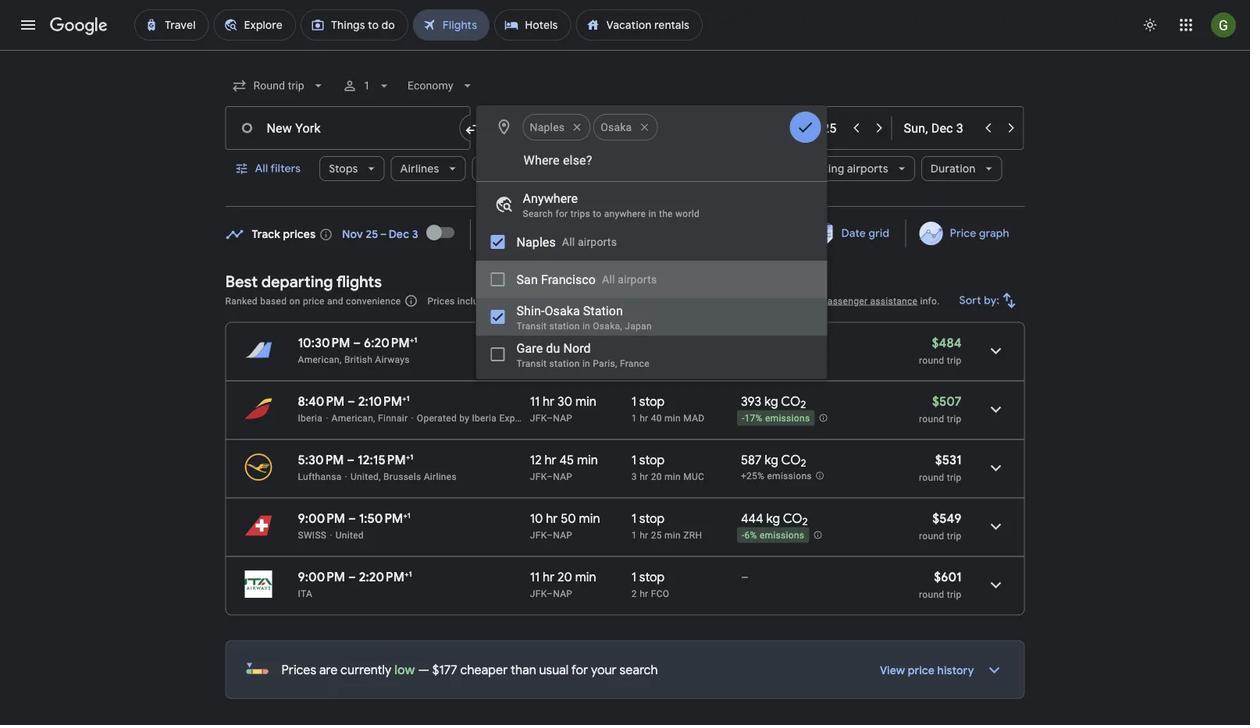 Task type: describe. For each thing, give the bounding box(es) containing it.
osaka inside option
[[601, 121, 632, 134]]

based
[[260, 296, 287, 306]]

2 and from the left
[[713, 296, 729, 306]]

min inside 1 stop 1 hr 40 min mad
[[665, 413, 681, 424]]

ita
[[298, 588, 312, 599]]

fco
[[651, 588, 669, 599]]

round for $484
[[919, 355, 944, 366]]

track
[[252, 228, 280, 242]]

leaves john f. kennedy international airport at 10:30 pm on saturday, november 25 and arrives at naples international airport at 6:20 pm on sunday, november 26. element
[[298, 335, 417, 351]]

min inside 1 stop 4 hr 10 min
[[665, 354, 681, 365]]

flight details. leaves john f. kennedy international airport at 5:30 pm on saturday, november 25 and arrives at naples international airport at 12:15 pm on sunday, november 26. image
[[977, 449, 1015, 487]]

the
[[659, 208, 673, 219]]

393 kg co 2
[[741, 394, 806, 412]]

hr inside 11 hr 20 min jfk – nap
[[543, 569, 555, 585]]

view price history
[[880, 664, 974, 678]]

Arrival time: 6:20 PM on  Sunday, November 26. text field
[[364, 335, 417, 351]]

your
[[591, 662, 617, 678]]

on
[[289, 296, 300, 306]]

1 stop flight. element for 10 hr 50 min
[[632, 511, 665, 529]]

emissions for 393
[[765, 413, 810, 424]]

osaka option
[[594, 109, 658, 146]]

united, brussels airlines
[[351, 471, 457, 482]]

station
[[583, 303, 623, 318]]

-17% emissions
[[742, 413, 810, 424]]

swap origin and destination. image
[[464, 119, 483, 137]]

6:20 pm
[[364, 335, 410, 351]]

for inside anywhere search for trips to anywhere in the world
[[556, 208, 568, 219]]

total duration 11 hr 30 min. element
[[530, 394, 632, 412]]

– left '2:20 pm'
[[348, 569, 356, 585]]

5:30 pm – 12:15 pm + 1
[[298, 452, 413, 468]]

any
[[486, 228, 507, 242]]

else?
[[563, 153, 592, 167]]

1 inside 5:30 pm – 12:15 pm + 1
[[410, 452, 413, 462]]

1 vertical spatial for
[[586, 296, 598, 306]]

duration button
[[921, 150, 1002, 187]]

+ for 6:20 pm
[[410, 335, 414, 345]]

stop for 12 hr 45 min
[[639, 452, 665, 468]]

nap for 13 hr 50 min
[[553, 354, 573, 365]]

+ for 2:20 pm
[[404, 569, 409, 579]]

where else?
[[524, 153, 592, 167]]

connecting airports button
[[774, 150, 915, 187]]

1 iberia from the left
[[298, 413, 323, 424]]

loading results progress bar
[[0, 50, 1250, 53]]

optional
[[636, 296, 673, 306]]

2:20 pm
[[359, 569, 404, 585]]

nov
[[342, 228, 363, 242]]

taxes
[[530, 296, 554, 306]]

grid
[[869, 226, 890, 241]]

station for osaka
[[549, 321, 580, 332]]

connecting airports
[[784, 162, 889, 176]]

by:
[[984, 294, 1000, 308]]

nap for 11 hr 20 min
[[553, 588, 573, 599]]

– up united,
[[347, 452, 355, 468]]

12
[[530, 452, 542, 468]]

min inside 1 stop 1 hr 25 min zrh
[[665, 530, 681, 541]]

flights
[[336, 272, 382, 292]]

40
[[651, 413, 662, 424]]

– inside '11 hr 30 min jfk – nap'
[[547, 413, 553, 424]]

round for $507
[[919, 413, 944, 424]]

531 US dollars text field
[[935, 452, 962, 468]]

prices for prices are currently low — $177 cheaper than usual for your search
[[282, 662, 316, 678]]

shin-osaka station transit station in osaka, japan
[[517, 303, 652, 332]]

san
[[517, 272, 538, 287]]

price graph button
[[909, 219, 1022, 248]]

jfk for 12 hr 45 min
[[530, 471, 547, 482]]

usual
[[539, 662, 569, 678]]

hr inside 13 hr 50 min jfk – nap
[[545, 335, 557, 351]]

444
[[741, 511, 763, 527]]

2 for 393
[[801, 398, 806, 412]]

layover (1 of 1) is a 1 hr 40 min layover at adolfo suárez madrid–barajas airport in madrid. element
[[632, 412, 733, 424]]

9:00 pm for 1:50 pm
[[298, 511, 345, 527]]

10 inside 1 stop 4 hr 10 min
[[651, 354, 662, 365]]

20 inside 1 stop 3 hr 20 min muc
[[651, 471, 662, 482]]

Departure time: 9:00 PM. text field
[[298, 511, 345, 527]]

stops
[[329, 162, 358, 176]]

nap for 11 hr 30 min
[[553, 413, 573, 424]]

none search field containing where else?
[[225, 67, 1025, 380]]

flight details. leaves john f. kennedy international airport at 8:40 pm on saturday, november 25 and arrives at naples international airport at 2:10 pm on sunday, november 26. image
[[977, 391, 1015, 428]]

emissions for 444
[[760, 530, 805, 541]]

find the best price region
[[225, 214, 1025, 260]]

track prices
[[252, 228, 316, 242]]

done image
[[796, 118, 815, 137]]

assistance
[[870, 296, 918, 306]]

may
[[772, 296, 791, 306]]

trip for $549
[[947, 531, 962, 542]]

naples option
[[523, 109, 590, 146]]

currently
[[341, 662, 392, 678]]

passenger
[[821, 296, 868, 306]]

– up united
[[348, 511, 356, 527]]

nov 25 – dec 3
[[342, 228, 418, 242]]

hr inside 1 stop 1 hr 40 min mad
[[640, 413, 648, 424]]

date
[[842, 226, 866, 241]]

all inside button
[[255, 162, 268, 176]]

layover (1 of 1) is a 4 hr 10 min layover at heathrow airport in london. element
[[632, 353, 733, 366]]

– up 'british' at left
[[353, 335, 361, 351]]

kg for 550
[[766, 335, 780, 351]]

round for $549
[[919, 531, 944, 542]]

sort by: button
[[953, 282, 1025, 319]]

prices include required taxes + fees for 1 adult. optional charges and bag fees may apply. passenger assistance
[[427, 296, 918, 306]]

view
[[880, 664, 905, 678]]

trip for $484
[[947, 355, 962, 366]]

2:10 pm
[[358, 394, 402, 410]]

4
[[632, 354, 637, 365]]

11 hr 30 min jfk – nap
[[530, 394, 596, 424]]

3 for stop
[[632, 471, 637, 482]]

list box containing anywhere
[[476, 182, 827, 380]]

– inside 12 hr 45 min jfk – nap
[[547, 471, 553, 482]]

kg for 587
[[765, 452, 779, 468]]

Arrival time: 2:10 PM on  Sunday, November 26. text field
[[358, 394, 410, 410]]

world
[[675, 208, 700, 219]]

shin-
[[517, 303, 545, 318]]

prices are currently low — $177 cheaper than usual for your search
[[282, 662, 658, 678]]

550 kg co
[[741, 335, 802, 351]]

1 inside 8:40 pm – 2:10 pm + 1
[[406, 394, 410, 403]]

Departure time: 10:30 PM. text field
[[298, 335, 350, 351]]

france
[[620, 358, 650, 369]]

– up the american, finnair
[[348, 394, 355, 410]]

round for $531
[[919, 472, 944, 483]]

ranked
[[225, 296, 258, 306]]

1 inside 10:30 pm – 6:20 pm + 1
[[414, 335, 417, 345]]

Return text field
[[904, 107, 976, 149]]

– inside 11 hr 20 min jfk – nap
[[547, 588, 553, 599]]

swiss
[[298, 530, 327, 541]]

30
[[558, 394, 572, 410]]

1 inside 9:00 pm – 2:20 pm + 1
[[409, 569, 412, 579]]

1 inside 1 stop 4 hr 10 min
[[632, 335, 636, 351]]

1 stop 1 hr 25 min zrh
[[632, 511, 702, 541]]

– down 6%
[[741, 569, 749, 585]]

transit for shin-
[[517, 321, 547, 332]]

leaves john f. kennedy international airport at 8:40 pm on saturday, november 25 and arrives at naples international airport at 2:10 pm on sunday, november 26. element
[[298, 394, 410, 410]]

enter your destination dialog
[[476, 105, 827, 380]]

2 for 444
[[802, 516, 808, 529]]

$507 round trip
[[919, 394, 962, 424]]

1 inside 9:00 pm – 1:50 pm + 1
[[407, 511, 411, 520]]

any dates
[[486, 228, 539, 242]]

naples for naples all airports
[[517, 235, 556, 249]]

co for 550 kg co
[[783, 335, 802, 351]]

484 US dollars text field
[[932, 335, 962, 351]]

 image inside best departing flights main content
[[345, 471, 347, 482]]

Arrival time: 1:50 PM on  Sunday, November 26. text field
[[359, 511, 411, 527]]

in for gare du nord
[[582, 358, 590, 369]]

to
[[593, 208, 602, 219]]

hr inside 12 hr 45 min jfk – nap
[[545, 452, 557, 468]]

osaka inside shin-osaka station transit station in osaka, japan
[[545, 303, 580, 318]]

japan
[[625, 321, 652, 332]]

bags button
[[472, 150, 533, 187]]

price graph
[[950, 226, 1009, 241]]

passenger assistance button
[[821, 296, 918, 306]]

in for shin-osaka station
[[582, 321, 590, 332]]

601 US dollars text field
[[934, 569, 962, 585]]

prices
[[283, 228, 316, 242]]

francisco
[[541, 272, 596, 287]]

airports inside san francisco all airports
[[618, 273, 657, 286]]

low
[[395, 662, 415, 678]]

price for price graph
[[950, 226, 976, 241]]

main menu image
[[19, 16, 37, 34]]

co for 587 kg co 2
[[781, 452, 801, 468]]

leaves john f. kennedy international airport at 9:00 pm on saturday, november 25 and arrives at naples international airport at 2:20 pm on sunday, november 26. element
[[298, 569, 412, 585]]

layover (1 of 1) is a 1 hr 25 min layover at zurich airport in zürich. element
[[632, 529, 733, 542]]

all inside san francisco all airports
[[602, 273, 615, 286]]

—
[[418, 662, 429, 678]]

trips
[[571, 208, 590, 219]]

anywhere
[[604, 208, 646, 219]]

are
[[319, 662, 338, 678]]

apply.
[[793, 296, 819, 306]]

learn more about ranking image
[[404, 294, 418, 308]]

stops button
[[320, 150, 385, 187]]

airports inside naples all airports
[[578, 235, 617, 248]]

prices for prices include required taxes + fees for 1 adult. optional charges and bag fees may apply. passenger assistance
[[427, 296, 455, 306]]

1 inside popup button
[[364, 79, 370, 92]]

total duration 12 hr 45 min. element
[[530, 452, 632, 470]]

united
[[336, 530, 364, 541]]

444 kg co 2
[[741, 511, 808, 529]]

finnair
[[378, 413, 408, 424]]

– inside 13 hr 50 min jfk – nap
[[547, 354, 553, 365]]

1 stop 3 hr 20 min muc
[[632, 452, 705, 482]]

1 stop flight. element for 11 hr 20 min
[[632, 569, 665, 588]]

best departing flights main content
[[225, 214, 1025, 725]]

hr inside 1 stop 1 hr 25 min zrh
[[640, 530, 648, 541]]

1 stop flight. element for 11 hr 30 min
[[632, 394, 665, 412]]



Task type: vqa. For each thing, say whether or not it's contained in the screenshot.
"Stops"
yes



Task type: locate. For each thing, give the bounding box(es) containing it.
airlines inside best departing flights main content
[[424, 471, 457, 482]]

1 vertical spatial emissions
[[767, 471, 812, 482]]

-6% emissions
[[742, 530, 805, 541]]

2 vertical spatial airports
[[618, 273, 657, 286]]

+ for 2:10 pm
[[402, 394, 406, 403]]

in inside shin-osaka station transit station in osaka, japan
[[582, 321, 590, 332]]

hr left 30
[[543, 394, 555, 410]]

stop up '40'
[[639, 394, 665, 410]]

1 inside 1 stop 2 hr fco
[[632, 569, 636, 585]]

round down $507 at the right of page
[[919, 413, 944, 424]]

2 inside 393 kg co 2
[[801, 398, 806, 412]]

-
[[742, 413, 745, 424], [742, 530, 745, 541]]

393
[[741, 394, 762, 410]]

Departure text field
[[772, 107, 844, 149]]

11 inside 11 hr 20 min jfk – nap
[[530, 569, 540, 585]]

2 trip from the top
[[947, 413, 962, 424]]

round down 601 us dollars "text field"
[[919, 589, 944, 600]]

osaka,
[[593, 321, 622, 332]]

naples for naples
[[530, 121, 565, 134]]

hr right 4
[[640, 354, 648, 365]]

1 vertical spatial airports
[[578, 235, 617, 248]]

for left trips at the top left of page
[[556, 208, 568, 219]]

1 horizontal spatial and
[[713, 296, 729, 306]]

3 down total duration 12 hr 45 min. 'element'
[[632, 471, 637, 482]]

2 inside 1 stop 2 hr fco
[[632, 588, 637, 599]]

1 1 stop flight. element from the top
[[632, 335, 665, 353]]

jfk inside '11 hr 30 min jfk – nap'
[[530, 413, 547, 424]]

5 nap from the top
[[553, 588, 573, 599]]

2
[[801, 398, 806, 412], [801, 457, 806, 470], [802, 516, 808, 529], [632, 588, 637, 599]]

layover (1 of 1) is a 2 hr layover at leonardo da vinci–fiumicino airport in rome. element
[[632, 588, 733, 600]]

+ inside 8:40 pm – 2:10 pm + 1
[[402, 394, 406, 403]]

2 - from the top
[[742, 530, 745, 541]]

where else? list box
[[517, 109, 787, 179]]

1 vertical spatial naples
[[517, 235, 556, 249]]

2 vertical spatial for
[[571, 662, 588, 678]]

history
[[937, 664, 974, 678]]

nap for 12 hr 45 min
[[553, 471, 573, 482]]

change appearance image
[[1131, 6, 1169, 44]]

0 horizontal spatial osaka
[[545, 303, 580, 318]]

1 horizontal spatial 10
[[651, 354, 662, 365]]

1 transit from the top
[[517, 321, 547, 332]]

operated
[[417, 413, 457, 424]]

1 stop flight. element for 13 hr 50 min
[[632, 335, 665, 353]]

min right france
[[665, 354, 681, 365]]

station inside gare du nord transit station in paris, france
[[549, 358, 580, 369]]

gare
[[517, 341, 543, 356]]

transit for gare
[[517, 358, 547, 369]]

0 horizontal spatial price
[[549, 162, 575, 176]]

+ inside 5:30 pm – 12:15 pm + 1
[[406, 452, 410, 462]]

2 station from the top
[[549, 358, 580, 369]]

None search field
[[225, 67, 1025, 380]]

stop for 13 hr 50 min
[[639, 335, 665, 351]]

5 round from the top
[[919, 589, 944, 600]]

1 horizontal spatial prices
[[427, 296, 455, 306]]

8:40 pm – 2:10 pm + 1
[[298, 394, 410, 410]]

kg up -17% emissions
[[765, 394, 778, 410]]

1 horizontal spatial price
[[950, 226, 976, 241]]

price right on
[[303, 296, 325, 306]]

in left "the"
[[649, 208, 656, 219]]

co right 550
[[783, 335, 802, 351]]

airways
[[375, 354, 410, 365]]

0 horizontal spatial fees
[[565, 296, 583, 306]]

1 9:00 pm from the top
[[298, 511, 345, 527]]

brussels
[[383, 471, 421, 482]]

price for price
[[549, 162, 575, 176]]

2 stop from the top
[[639, 394, 665, 410]]

nap down 30
[[553, 413, 573, 424]]

4 nap from the top
[[553, 530, 573, 541]]

2 fees from the left
[[751, 296, 770, 306]]

gare du nord transit station in paris, france
[[517, 341, 650, 369]]

round inside the $601 round trip
[[919, 589, 944, 600]]

+ down united, brussels airlines at the left of page
[[403, 511, 407, 520]]

0 vertical spatial all
[[255, 162, 268, 176]]

total duration 11 hr 20 min. element
[[530, 569, 632, 588]]

0 vertical spatial 9:00 pm
[[298, 511, 345, 527]]

stop inside 1 stop 1 hr 40 min mad
[[639, 394, 665, 410]]

3 round from the top
[[919, 472, 944, 483]]

1 vertical spatial in
[[582, 321, 590, 332]]

kg right 550
[[766, 335, 780, 351]]

2 up +25% emissions
[[801, 457, 806, 470]]

date grid button
[[801, 219, 902, 248]]

date grid
[[842, 226, 890, 241]]

min down 12 hr 45 min jfk – nap
[[579, 511, 600, 527]]

0 horizontal spatial all
[[255, 162, 268, 176]]

1 horizontal spatial all
[[562, 235, 575, 248]]

1 - from the top
[[742, 413, 745, 424]]

5 jfk from the top
[[530, 588, 547, 599]]

muc
[[683, 471, 705, 482]]

2 iberia from the left
[[472, 413, 497, 424]]

in inside anywhere search for trips to anywhere in the world
[[649, 208, 656, 219]]

0 horizontal spatial airports
[[578, 235, 617, 248]]

by
[[459, 413, 469, 424]]

0 vertical spatial 20
[[651, 471, 662, 482]]

hr inside 1 stop 2 hr fco
[[640, 588, 648, 599]]

1 horizontal spatial 3
[[632, 471, 637, 482]]

3 trip from the top
[[947, 472, 962, 483]]

trip down the $549
[[947, 531, 962, 542]]

0 vertical spatial osaka
[[601, 121, 632, 134]]

4 trip from the top
[[947, 531, 962, 542]]

departing
[[261, 272, 333, 292]]

search
[[620, 662, 658, 678]]

transit down "shin-"
[[517, 321, 547, 332]]

transit
[[517, 321, 547, 332], [517, 358, 547, 369]]

0 horizontal spatial prices
[[282, 662, 316, 678]]

– right express
[[547, 413, 553, 424]]

learn more about tracked prices image
[[319, 228, 333, 242]]

3 inside 1 stop 3 hr 20 min muc
[[632, 471, 637, 482]]

0 vertical spatial prices
[[427, 296, 455, 306]]

sort
[[960, 294, 982, 308]]

trip inside $549 round trip
[[947, 531, 962, 542]]

list box
[[476, 182, 827, 380]]

transit down the gare
[[517, 358, 547, 369]]

round down 484 us dollars text box
[[919, 355, 944, 366]]

round down the $531
[[919, 472, 944, 483]]

airlines inside popup button
[[400, 162, 439, 176]]

1 vertical spatial american,
[[332, 413, 375, 424]]

hr left 'fco'
[[640, 588, 648, 599]]

hr inside 1 stop 4 hr 10 min
[[640, 354, 648, 365]]

nap inside 10 hr 50 min jfk – nap
[[553, 530, 573, 541]]

1 vertical spatial -
[[742, 530, 745, 541]]

549 US dollars text field
[[933, 511, 962, 527]]

hr inside 10 hr 50 min jfk – nap
[[546, 511, 558, 527]]

$484
[[932, 335, 962, 351]]

min right '40'
[[665, 413, 681, 424]]

naples inside option
[[530, 121, 565, 134]]

1 vertical spatial 20
[[558, 569, 572, 585]]

and down flights on the top of the page
[[327, 296, 343, 306]]

2 up -6% emissions
[[802, 516, 808, 529]]

Arrival time: 2:20 PM on  Sunday, November 26. text field
[[359, 569, 412, 585]]

airlines right stops popup button
[[400, 162, 439, 176]]

price inside price popup button
[[549, 162, 575, 176]]

1 vertical spatial prices
[[282, 662, 316, 678]]

trip for $507
[[947, 413, 962, 424]]

1 jfk from the top
[[530, 354, 547, 365]]

round inside $507 round trip
[[919, 413, 944, 424]]

hr inside '11 hr 30 min jfk – nap'
[[543, 394, 555, 410]]

4 round from the top
[[919, 531, 944, 542]]

american, down 8:40 pm – 2:10 pm + 1
[[332, 413, 375, 424]]

include
[[457, 296, 489, 306]]

paris,
[[593, 358, 617, 369]]

iberia
[[298, 413, 323, 424], [472, 413, 497, 424]]

1 vertical spatial 9:00 pm
[[298, 569, 345, 585]]

0 horizontal spatial 3
[[412, 228, 418, 242]]

station inside shin-osaka station transit station in osaka, japan
[[549, 321, 580, 332]]

jfk inside 13 hr 50 min jfk – nap
[[530, 354, 547, 365]]

+ inside 9:00 pm – 1:50 pm + 1
[[403, 511, 407, 520]]

trip inside '$484 round trip'
[[947, 355, 962, 366]]

emissions
[[765, 413, 810, 424], [767, 471, 812, 482], [760, 530, 805, 541]]

iberia down departure time: 8:40 pm. text field
[[298, 413, 323, 424]]

+ for 1:50 pm
[[403, 511, 407, 520]]

min inside 11 hr 20 min jfk – nap
[[575, 569, 596, 585]]

1 vertical spatial 11
[[530, 569, 540, 585]]

nap down total duration 10 hr 50 min. element
[[553, 530, 573, 541]]

0 vertical spatial price
[[303, 296, 325, 306]]

1 11 from the top
[[530, 394, 540, 410]]

– inside 10 hr 50 min jfk – nap
[[547, 530, 553, 541]]

+ up airways
[[410, 335, 414, 345]]

transit inside shin-osaka station transit station in osaka, japan
[[517, 321, 547, 332]]

jfk down '13'
[[530, 354, 547, 365]]

9:00 pm for 2:20 pm
[[298, 569, 345, 585]]

1 vertical spatial osaka
[[545, 303, 580, 318]]

None field
[[225, 72, 332, 100], [401, 72, 481, 100], [225, 72, 332, 100], [401, 72, 481, 100]]

1 horizontal spatial fees
[[751, 296, 770, 306]]

price right view
[[908, 664, 935, 678]]

all inside naples all airports
[[562, 235, 575, 248]]

10 inside 10 hr 50 min jfk – nap
[[530, 511, 543, 527]]

Departure time: 8:40 PM. text field
[[298, 394, 345, 410]]

1 stop from the top
[[639, 335, 665, 351]]

airlines right brussels
[[424, 471, 457, 482]]

total duration 10 hr 50 min. element
[[530, 511, 632, 529]]

– down total duration 12 hr 45 min. 'element'
[[547, 471, 553, 482]]

flight details. leaves john f. kennedy international airport at 10:30 pm on saturday, november 25 and arrives at naples international airport at 6:20 pm on sunday, november 26. image
[[977, 332, 1015, 370]]

5 1 stop flight. element from the top
[[632, 569, 665, 588]]

kg for 444
[[766, 511, 780, 527]]

2 horizontal spatial airports
[[847, 162, 889, 176]]

2 vertical spatial emissions
[[760, 530, 805, 541]]

for left your
[[571, 662, 588, 678]]

best departing flights
[[225, 272, 382, 292]]

graph
[[979, 226, 1009, 241]]

stop for 11 hr 20 min
[[639, 569, 665, 585]]

2 1 stop flight. element from the top
[[632, 394, 665, 412]]

+ inside 10:30 pm – 6:20 pm + 1
[[410, 335, 414, 345]]

trip down 484 us dollars text box
[[947, 355, 962, 366]]

flight details. leaves john f. kennedy international airport at 9:00 pm on saturday, november 25 and arrives at naples international airport at 1:50 pm on sunday, november 26. image
[[977, 508, 1015, 545]]

1 stop 1 hr 40 min mad
[[632, 394, 705, 424]]

20 inside 11 hr 20 min jfk – nap
[[558, 569, 572, 585]]

nap
[[553, 354, 573, 365], [553, 413, 573, 424], [553, 471, 573, 482], [553, 530, 573, 541], [553, 588, 573, 599]]

co for 444 kg co 2
[[783, 511, 802, 527]]

co inside 444 kg co 2
[[783, 511, 802, 527]]

nap down 45
[[553, 471, 573, 482]]

2 jfk from the top
[[530, 413, 547, 424]]

osaka down francisco
[[545, 303, 580, 318]]

1 horizontal spatial price
[[908, 664, 935, 678]]

+ inside 9:00 pm – 2:20 pm + 1
[[404, 569, 409, 579]]

trip for $601
[[947, 589, 962, 600]]

Arrival time: 12:15 PM on  Sunday, November 26. text field
[[358, 452, 413, 468]]

+ right taxes
[[556, 296, 562, 306]]

iberia right by
[[472, 413, 497, 424]]

nap inside 13 hr 50 min jfk – nap
[[553, 354, 573, 365]]

and left "bag"
[[713, 296, 729, 306]]

layover (1 of 1) is a 3 hr 20 min layover at munich international airport in munich. element
[[632, 470, 733, 483]]

prices right learn more about ranking "icon"
[[427, 296, 455, 306]]

0 horizontal spatial and
[[327, 296, 343, 306]]

9:00 pm up swiss
[[298, 511, 345, 527]]

trip inside $507 round trip
[[947, 413, 962, 424]]

american, british airways
[[298, 354, 410, 365]]

jfk inside 11 hr 20 min jfk – nap
[[530, 588, 547, 599]]

None text field
[[225, 106, 470, 150]]

25
[[651, 530, 662, 541]]

5 stop from the top
[[639, 569, 665, 585]]

0 vertical spatial for
[[556, 208, 568, 219]]

nap inside 12 hr 45 min jfk – nap
[[553, 471, 573, 482]]

0 vertical spatial naples
[[530, 121, 565, 134]]

2 vertical spatial all
[[602, 273, 615, 286]]

3 inside find the best price region
[[412, 228, 418, 242]]

co up +25% emissions
[[781, 452, 801, 468]]

jfk for 11 hr 20 min
[[530, 588, 547, 599]]

0 vertical spatial emissions
[[765, 413, 810, 424]]

jfk
[[530, 354, 547, 365], [530, 413, 547, 424], [530, 471, 547, 482], [530, 530, 547, 541], [530, 588, 547, 599]]

all left filters
[[255, 162, 268, 176]]

9:00 pm
[[298, 511, 345, 527], [298, 569, 345, 585]]

1 stop 2 hr fco
[[632, 569, 669, 599]]

charges
[[676, 296, 711, 306]]

lufthansa
[[298, 471, 342, 482]]

flight details. leaves john f. kennedy international airport at 9:00 pm on saturday, november 25 and arrives at naples international airport at 2:20 pm on sunday, november 26. image
[[977, 567, 1015, 604]]

4 stop from the top
[[639, 511, 665, 527]]

price left graph
[[950, 226, 976, 241]]

stop for 11 hr 30 min
[[639, 394, 665, 410]]

2 vertical spatial in
[[582, 358, 590, 369]]

stop inside 1 stop 4 hr 10 min
[[639, 335, 665, 351]]

+25% emissions
[[741, 471, 812, 482]]

round
[[919, 355, 944, 366], [919, 413, 944, 424], [919, 472, 944, 483], [919, 531, 944, 542], [919, 589, 944, 600]]

price up anywhere
[[549, 162, 575, 176]]

0 vertical spatial airlines
[[400, 162, 439, 176]]

min down 10 hr 50 min jfk – nap
[[575, 569, 596, 585]]

- down 444
[[742, 530, 745, 541]]

price
[[303, 296, 325, 306], [908, 664, 935, 678]]

british
[[344, 354, 373, 365]]

3 nap from the top
[[553, 471, 573, 482]]

co inside 587 kg co 2
[[781, 452, 801, 468]]

11 down 10 hr 50 min jfk – nap
[[530, 569, 540, 585]]

507 US dollars text field
[[932, 394, 962, 410]]

12:15 pm
[[358, 452, 406, 468]]

round inside $531 round trip
[[919, 472, 944, 483]]

1 vertical spatial price
[[950, 226, 976, 241]]

11 for 11 hr 30 min
[[530, 394, 540, 410]]

american,
[[298, 354, 342, 365], [332, 413, 375, 424]]

$531
[[935, 452, 962, 468]]

all
[[255, 162, 268, 176], [562, 235, 575, 248], [602, 273, 615, 286]]

american, finnair
[[332, 413, 408, 424]]

min inside 13 hr 50 min jfk – nap
[[578, 335, 599, 351]]

1 fees from the left
[[565, 296, 583, 306]]

where
[[524, 153, 560, 167]]

5 trip from the top
[[947, 589, 962, 600]]

min inside '11 hr 30 min jfk – nap'
[[575, 394, 596, 410]]

Departure time: 9:00 PM. text field
[[298, 569, 345, 585]]

nap for 10 hr 50 min
[[553, 530, 573, 541]]

3 jfk from the top
[[530, 471, 547, 482]]

min left "muc"
[[665, 471, 681, 482]]

trip for $531
[[947, 472, 962, 483]]

1 vertical spatial 10
[[530, 511, 543, 527]]

1 nap from the top
[[553, 354, 573, 365]]

+ up finnair
[[402, 394, 406, 403]]

min inside 1 stop 3 hr 20 min muc
[[665, 471, 681, 482]]

11 inside '11 hr 30 min jfk – nap'
[[530, 394, 540, 410]]

min right 25
[[665, 530, 681, 541]]

american, for american, finnair
[[332, 413, 375, 424]]

0 horizontal spatial price
[[303, 296, 325, 306]]

stop down japan
[[639, 335, 665, 351]]

osaka
[[601, 121, 632, 134], [545, 303, 580, 318]]

round inside '$484 round trip'
[[919, 355, 944, 366]]

50 for 10
[[561, 511, 576, 527]]

2 11 from the top
[[530, 569, 540, 585]]

50 for 13
[[559, 335, 575, 351]]

2 9:00 pm from the top
[[298, 569, 345, 585]]

1 and from the left
[[327, 296, 343, 306]]

0 vertical spatial station
[[549, 321, 580, 332]]

1 horizontal spatial iberia
[[472, 413, 497, 424]]

1 horizontal spatial airports
[[618, 273, 657, 286]]

express
[[499, 413, 534, 424]]

jfk for 11 hr 30 min
[[530, 413, 547, 424]]

co
[[783, 335, 802, 351], [781, 394, 801, 410], [781, 452, 801, 468], [783, 511, 802, 527]]

+ down arrival time: 1:50 pm on  sunday, november 26. text box
[[404, 569, 409, 579]]

station down du
[[549, 358, 580, 369]]

3 for 25 – dec
[[412, 228, 418, 242]]

0 vertical spatial price
[[549, 162, 575, 176]]

jfk for 13 hr 50 min
[[530, 354, 547, 365]]

station up 13 hr 50 min jfk – nap
[[549, 321, 580, 332]]

ranked based on price and convenience
[[225, 296, 401, 306]]

emissions down 444 kg co 2
[[760, 530, 805, 541]]

9:00 pm – 1:50 pm + 1
[[298, 511, 411, 527]]

+ up united, brussels airlines at the left of page
[[406, 452, 410, 462]]

airports right the connecting
[[847, 162, 889, 176]]

0 horizontal spatial 10
[[530, 511, 543, 527]]

airlines button
[[391, 150, 466, 187]]

- for 393
[[742, 413, 745, 424]]

0 vertical spatial -
[[742, 413, 745, 424]]

trip down the $531
[[947, 472, 962, 483]]

1 horizontal spatial 20
[[651, 471, 662, 482]]

45
[[560, 452, 574, 468]]

0 horizontal spatial iberia
[[298, 413, 323, 424]]

stop inside 1 stop 3 hr 20 min muc
[[639, 452, 665, 468]]

in up total duration 13 hr 50 min. element
[[582, 321, 590, 332]]

25 – dec
[[366, 228, 409, 242]]

american, down '10:30 pm' text box
[[298, 354, 342, 365]]

co for 393 kg co 2
[[781, 394, 801, 410]]

stop for 10 hr 50 min
[[639, 511, 665, 527]]

1 vertical spatial 50
[[561, 511, 576, 527]]

1 vertical spatial price
[[908, 664, 935, 678]]

co up -17% emissions
[[781, 394, 801, 410]]

kg inside 393 kg co 2
[[765, 394, 778, 410]]

all down trips at the top left of page
[[562, 235, 575, 248]]

in
[[649, 208, 656, 219], [582, 321, 590, 332], [582, 358, 590, 369]]

min inside 12 hr 45 min jfk – nap
[[577, 452, 598, 468]]

1 inside 1 stop 3 hr 20 min muc
[[632, 452, 636, 468]]

in down nord
[[582, 358, 590, 369]]

all filters button
[[225, 150, 313, 187]]

airports inside popup button
[[847, 162, 889, 176]]

anywhere option
[[476, 186, 827, 223]]

fees down francisco
[[565, 296, 583, 306]]

co up -6% emissions
[[783, 511, 802, 527]]

$601
[[934, 569, 962, 585]]

3 stop from the top
[[639, 452, 665, 468]]

1 vertical spatial airlines
[[424, 471, 457, 482]]

4 1 stop flight. element from the top
[[632, 511, 665, 529]]

0 vertical spatial 3
[[412, 228, 418, 242]]

$484 round trip
[[919, 335, 962, 366]]

kg inside 587 kg co 2
[[765, 452, 779, 468]]

jfk for 10 hr 50 min
[[530, 530, 547, 541]]

naples down search
[[517, 235, 556, 249]]

1 vertical spatial station
[[549, 358, 580, 369]]

- for 444
[[742, 530, 745, 541]]

stop up layover (1 of 1) is a 3 hr 20 min layover at munich international airport in munich. element
[[639, 452, 665, 468]]

leaves john f. kennedy international airport at 9:00 pm on saturday, november 25 and arrives at naples international airport at 1:50 pm on sunday, november 26. element
[[298, 511, 411, 527]]

17%
[[745, 413, 763, 424]]

kg inside 444 kg co 2
[[766, 511, 780, 527]]

adult.
[[609, 296, 634, 306]]

in inside gare du nord transit station in paris, france
[[582, 358, 590, 369]]

round inside $549 round trip
[[919, 531, 944, 542]]

bag
[[732, 296, 748, 306]]

1 station from the top
[[549, 321, 580, 332]]

naples up where
[[530, 121, 565, 134]]

station for du
[[549, 358, 580, 369]]

2 nap from the top
[[553, 413, 573, 424]]

nord
[[563, 341, 591, 356]]

transit inside gare du nord transit station in paris, france
[[517, 358, 547, 369]]

view price history image
[[976, 652, 1013, 689]]

13
[[530, 335, 542, 351]]

jfk up 12
[[530, 413, 547, 424]]

2 for 587
[[801, 457, 806, 470]]

$531 round trip
[[919, 452, 962, 483]]

trip down $601
[[947, 589, 962, 600]]

50 inside 10 hr 50 min jfk – nap
[[561, 511, 576, 527]]

11 up express
[[530, 394, 540, 410]]

round for $601
[[919, 589, 944, 600]]

airports up adult.
[[618, 273, 657, 286]]

10 hr 50 min jfk – nap
[[530, 511, 600, 541]]

2 transit from the top
[[517, 358, 547, 369]]

9:00 pm – 2:20 pm + 1
[[298, 569, 412, 585]]

nap down total duration 11 hr 20 min. element
[[553, 588, 573, 599]]

20 down 10 hr 50 min jfk – nap
[[558, 569, 572, 585]]

4 jfk from the top
[[530, 530, 547, 541]]

min right 30
[[575, 394, 596, 410]]

price button
[[539, 156, 602, 181]]

0 horizontal spatial 20
[[558, 569, 572, 585]]

1 stop flight. element for 12 hr 45 min
[[632, 452, 665, 470]]

2 round from the top
[[919, 413, 944, 424]]

1:50 pm
[[359, 511, 403, 527]]

nap inside 11 hr 20 min jfk – nap
[[553, 588, 573, 599]]

zrh
[[683, 530, 702, 541]]

0 vertical spatial 11
[[530, 394, 540, 410]]

emissions down 393 kg co 2
[[765, 413, 810, 424]]

trip inside $531 round trip
[[947, 472, 962, 483]]

11 for 11 hr 20 min
[[530, 569, 540, 585]]

0 vertical spatial american,
[[298, 354, 342, 365]]

0 vertical spatial 10
[[651, 354, 662, 365]]

Departure time: 5:30 PM. text field
[[298, 452, 344, 468]]

+ for 12:15 pm
[[406, 452, 410, 462]]

2 inside 587 kg co 2
[[801, 457, 806, 470]]

50 inside 13 hr 50 min jfk – nap
[[559, 335, 575, 351]]

Where else? text field
[[523, 141, 787, 179]]

1 vertical spatial transit
[[517, 358, 547, 369]]

 image
[[345, 471, 347, 482]]

0 vertical spatial transit
[[517, 321, 547, 332]]

nap inside '11 hr 30 min jfk – nap'
[[553, 413, 573, 424]]

stop up 'fco'
[[639, 569, 665, 585]]

1 stop flight. element
[[632, 335, 665, 353], [632, 394, 665, 412], [632, 452, 665, 470], [632, 511, 665, 529], [632, 569, 665, 588]]

1 vertical spatial 3
[[632, 471, 637, 482]]

bag fees button
[[732, 296, 770, 306]]

min down osaka,
[[578, 335, 599, 351]]

stop inside 1 stop 1 hr 25 min zrh
[[639, 511, 665, 527]]

–
[[353, 335, 361, 351], [547, 354, 553, 365], [348, 394, 355, 410], [547, 413, 553, 424], [347, 452, 355, 468], [547, 471, 553, 482], [348, 511, 356, 527], [547, 530, 553, 541], [348, 569, 356, 585], [741, 569, 749, 585], [547, 588, 553, 599]]

1 stop flight. element up 'fco'
[[632, 569, 665, 588]]

0 vertical spatial in
[[649, 208, 656, 219]]

12 hr 45 min jfk – nap
[[530, 452, 598, 482]]

leaves john f. kennedy international airport at 5:30 pm on saturday, november 25 and arrives at naples international airport at 12:15 pm on sunday, november 26. element
[[298, 452, 413, 468]]

1 trip from the top
[[947, 355, 962, 366]]

fees right "bag"
[[751, 296, 770, 306]]

hr left '40'
[[640, 413, 648, 424]]

than
[[511, 662, 536, 678]]

– down total duration 11 hr 20 min. element
[[547, 588, 553, 599]]

20 left "muc"
[[651, 471, 662, 482]]

kg up -6% emissions
[[766, 511, 780, 527]]

2 horizontal spatial all
[[602, 273, 615, 286]]

1 horizontal spatial osaka
[[601, 121, 632, 134]]

round down the $549
[[919, 531, 944, 542]]

1 vertical spatial all
[[562, 235, 575, 248]]

$549 round trip
[[919, 511, 962, 542]]

anywhere search for trips to anywhere in the world
[[523, 191, 700, 219]]

kg for 393
[[765, 394, 778, 410]]

10 right 4
[[651, 354, 662, 365]]

filters
[[270, 162, 301, 176]]

hr right 12
[[545, 452, 557, 468]]

min inside 10 hr 50 min jfk – nap
[[579, 511, 600, 527]]

hr inside 1 stop 3 hr 20 min muc
[[640, 471, 648, 482]]

3 1 stop flight. element from the top
[[632, 452, 665, 470]]

cheaper
[[460, 662, 508, 678]]

1 round from the top
[[919, 355, 944, 366]]

co inside 393 kg co 2
[[781, 394, 801, 410]]

total duration 13 hr 50 min. element
[[530, 335, 632, 353]]

0 vertical spatial 50
[[559, 335, 575, 351]]

price inside the price graph button
[[950, 226, 976, 241]]

jfk down 12
[[530, 471, 547, 482]]

50
[[559, 335, 575, 351], [561, 511, 576, 527]]

jfk inside 12 hr 45 min jfk – nap
[[530, 471, 547, 482]]

min right 45
[[577, 452, 598, 468]]

min
[[578, 335, 599, 351], [665, 354, 681, 365], [575, 394, 596, 410], [665, 413, 681, 424], [577, 452, 598, 468], [665, 471, 681, 482], [579, 511, 600, 527], [665, 530, 681, 541], [575, 569, 596, 585]]

$549
[[933, 511, 962, 527]]

0 vertical spatial airports
[[847, 162, 889, 176]]

stop inside 1 stop 2 hr fco
[[639, 569, 665, 585]]

american, for american, british airways
[[298, 354, 342, 365]]



